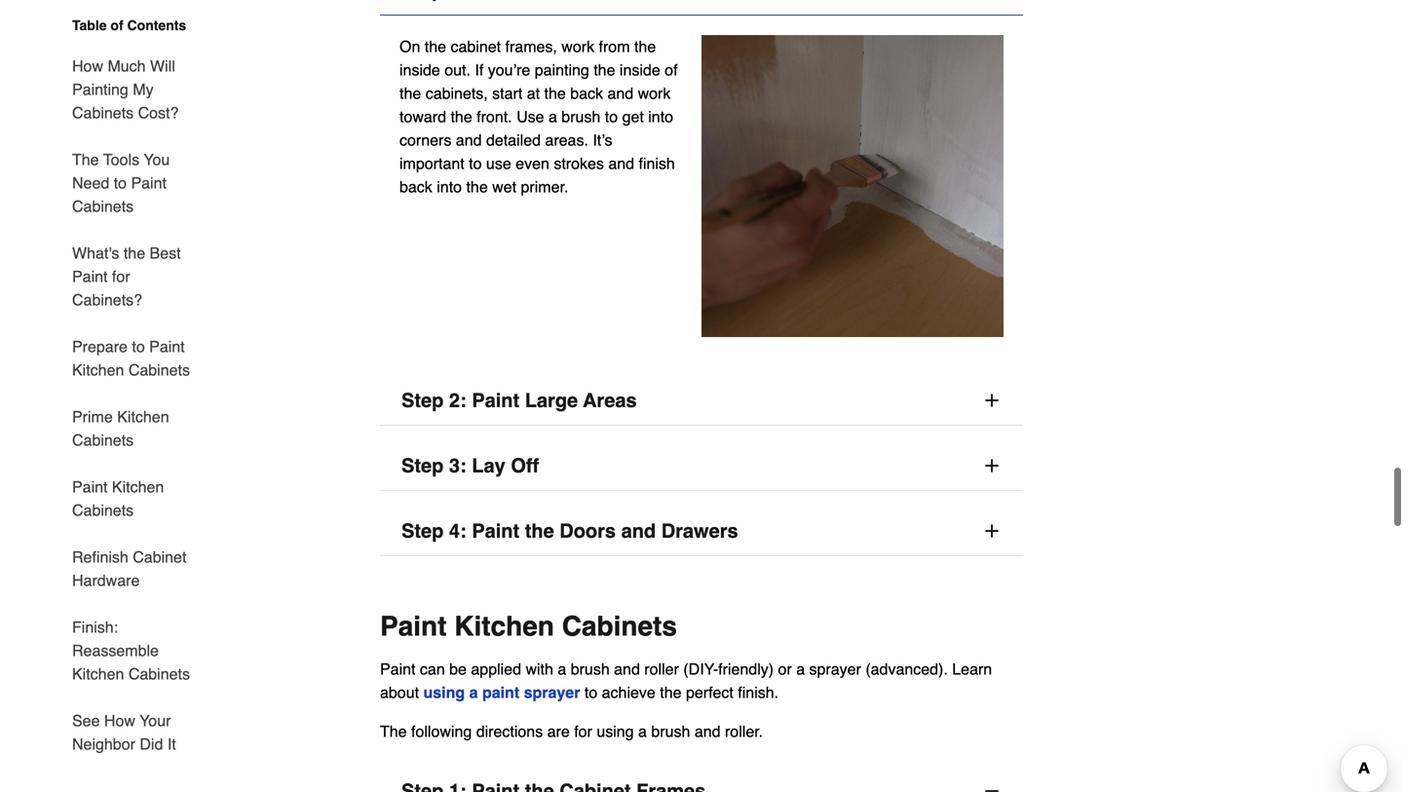 Task type: describe. For each thing, give the bounding box(es) containing it.
kitchen inside prepare to paint kitchen cabinets
[[72, 361, 124, 379]]

did
[[140, 735, 163, 753]]

start
[[492, 83, 523, 101]]

finish.
[[738, 682, 779, 700]]

table of contents element
[[57, 16, 203, 756]]

1 inside from the left
[[400, 60, 440, 78]]

finish:
[[72, 618, 118, 636]]

on
[[400, 37, 420, 55]]

cost?
[[138, 104, 179, 122]]

cabinets inside prepare to paint kitchen cabinets
[[128, 361, 190, 379]]

cabinet
[[133, 548, 186, 566]]

minus image
[[982, 780, 1002, 792]]

2 inside from the left
[[620, 60, 660, 78]]

the up toward
[[400, 83, 421, 101]]

neighbor
[[72, 735, 135, 753]]

about
[[380, 682, 419, 700]]

the tools you need to paint cabinets link
[[72, 136, 203, 230]]

reassemble
[[72, 642, 159, 660]]

cabinets inside prime kitchen cabinets
[[72, 431, 134, 449]]

following
[[411, 721, 472, 739]]

to inside prepare to paint kitchen cabinets
[[132, 338, 145, 356]]

areas.
[[545, 130, 588, 148]]

kitchen up 'applied'
[[454, 610, 554, 641]]

you
[[144, 151, 170, 169]]

what's the best paint for cabinets? link
[[72, 230, 203, 324]]

roller
[[644, 659, 679, 677]]

the for the tools you need to paint cabinets
[[72, 151, 99, 169]]

to inside the tools you need to paint cabinets
[[114, 174, 127, 192]]

contents
[[127, 18, 186, 33]]

paint can be applied with a brush and roller (diy-friendly) or a sprayer (advanced). learn about
[[380, 659, 992, 700]]

paint inside the tools you need to paint cabinets
[[131, 174, 167, 192]]

what's
[[72, 244, 119, 262]]

on the cabinet frames, work from the inside out. if you're painting the inside of the cabinets, start at the back and work toward the front. use a brush to get into corners and detailed areas. it's important to use even strokes and finish back into the wet primer.
[[400, 37, 678, 195]]

step for step 2: paint large areas
[[401, 388, 444, 411]]

cabinets?
[[72, 291, 142, 309]]

you're
[[488, 60, 530, 78]]

a down achieve
[[638, 721, 647, 739]]

the down from at the top left of the page
[[594, 60, 615, 78]]

paint up can on the left bottom of the page
[[380, 610, 447, 641]]

refinish cabinet hardware
[[72, 548, 186, 590]]

paint
[[482, 682, 520, 700]]

with
[[526, 659, 553, 677]]

cabinet
[[451, 37, 501, 55]]

1 horizontal spatial work
[[638, 83, 671, 101]]

doors
[[560, 519, 616, 541]]

prepare to paint kitchen cabinets link
[[72, 324, 203, 394]]

0 vertical spatial using
[[423, 682, 465, 700]]

paint inside the what's the best paint for cabinets?
[[72, 267, 108, 285]]

to left get
[[605, 107, 618, 125]]

if
[[475, 60, 484, 78]]

a person painting cabinet frames white. image
[[702, 34, 1004, 336]]

the inside the what's the best paint for cabinets?
[[124, 244, 145, 262]]

paint kitchen cabinets link
[[72, 464, 203, 534]]

sprayer inside paint can be applied with a brush and roller (diy-friendly) or a sprayer (advanced). learn about
[[809, 659, 861, 677]]

finish
[[639, 153, 675, 171]]

are
[[547, 721, 570, 739]]

how much will painting my cabinets cost? link
[[72, 43, 203, 136]]

see
[[72, 712, 100, 730]]

1 horizontal spatial using
[[597, 721, 634, 739]]

paint inside paint kitchen cabinets
[[72, 478, 108, 496]]

hardware
[[72, 571, 140, 590]]

achieve
[[602, 682, 656, 700]]

front.
[[477, 107, 512, 125]]

prime
[[72, 408, 113, 426]]

get
[[622, 107, 644, 125]]

the down roller
[[660, 682, 682, 700]]

for for paint
[[112, 267, 130, 285]]

cabinets inside the finish: reassemble kitchen cabinets
[[128, 665, 190, 683]]

the right at
[[544, 83, 566, 101]]

4:
[[449, 519, 466, 541]]

perfect
[[686, 682, 734, 700]]

the right from at the top left of the page
[[634, 37, 656, 55]]

see how your neighbor did it
[[72, 712, 176, 753]]

applied
[[471, 659, 521, 677]]

prime kitchen cabinets link
[[72, 394, 203, 464]]

directions
[[476, 721, 543, 739]]

it's
[[593, 130, 612, 148]]

it
[[167, 735, 176, 753]]

3:
[[449, 453, 466, 476]]

and left roller.
[[695, 721, 721, 739]]

the inside step 4: paint the doors and drawers button
[[525, 519, 554, 541]]

kitchen inside the finish: reassemble kitchen cabinets
[[72, 665, 124, 683]]

paint kitchen cabinets inside table of contents element
[[72, 478, 164, 519]]

what's the best paint for cabinets?
[[72, 244, 181, 309]]

the down cabinets,
[[451, 107, 472, 125]]

the following directions are for using a brush and roller.
[[380, 721, 763, 739]]

cabinets,
[[426, 83, 488, 101]]

lay
[[472, 453, 505, 476]]

step for step 4: paint the doors and drawers
[[401, 519, 444, 541]]

from
[[599, 37, 630, 55]]

paint inside the step 2: paint large areas button
[[472, 388, 519, 411]]

detailed
[[486, 130, 541, 148]]

kitchen inside prime kitchen cabinets
[[117, 408, 169, 426]]

brush inside the on the cabinet frames, work from the inside out. if you're painting the inside of the cabinets, start at the back and work toward the front. use a brush to get into corners and detailed areas. it's important to use even strokes and finish back into the wet primer.
[[562, 107, 601, 125]]

a inside the on the cabinet frames, work from the inside out. if you're painting the inside of the cabinets, start at the back and work toward the front. use a brush to get into corners and detailed areas. it's important to use even strokes and finish back into the wet primer.
[[549, 107, 557, 125]]

a right or
[[796, 659, 805, 677]]

your
[[140, 712, 171, 730]]

prepare to paint kitchen cabinets
[[72, 338, 190, 379]]

table
[[72, 18, 107, 33]]

using a paint sprayer to achieve the perfect finish.
[[423, 682, 779, 700]]

refinish cabinet hardware link
[[72, 534, 203, 604]]

drawers
[[661, 519, 738, 541]]

brush inside paint can be applied with a brush and roller (diy-friendly) or a sprayer (advanced). learn about
[[571, 659, 610, 677]]

how inside how much will painting my cabinets cost?
[[72, 57, 103, 75]]

need
[[72, 174, 109, 192]]

plus image for doors
[[982, 520, 1002, 540]]

strokes
[[554, 153, 604, 171]]

1 horizontal spatial back
[[570, 83, 603, 101]]



Task type: vqa. For each thing, say whether or not it's contained in the screenshot.
the left work
yes



Task type: locate. For each thing, give the bounding box(es) containing it.
finish: reassemble kitchen cabinets
[[72, 618, 190, 683]]

using
[[423, 682, 465, 700], [597, 721, 634, 739]]

3 step from the top
[[401, 519, 444, 541]]

1 vertical spatial work
[[638, 83, 671, 101]]

step 2: paint large areas button
[[380, 375, 1023, 425]]

primer.
[[521, 177, 568, 195]]

paint right 2:
[[472, 388, 519, 411]]

the right on
[[425, 37, 446, 55]]

paint up about
[[380, 659, 416, 677]]

1 horizontal spatial the
[[380, 721, 407, 739]]

or
[[778, 659, 792, 677]]

work up get
[[638, 83, 671, 101]]

and
[[607, 83, 634, 101], [456, 130, 482, 148], [608, 153, 634, 171], [621, 519, 656, 541], [614, 659, 640, 677], [695, 721, 721, 739]]

1 horizontal spatial for
[[574, 721, 592, 739]]

0 vertical spatial how
[[72, 57, 103, 75]]

and down it's at the top left of page
[[608, 153, 634, 171]]

0 vertical spatial paint kitchen cabinets
[[72, 478, 164, 519]]

paint kitchen cabinets up the "refinish"
[[72, 478, 164, 519]]

and up get
[[607, 83, 634, 101]]

0 horizontal spatial of
[[111, 18, 123, 33]]

step 3: lay off button
[[380, 440, 1023, 490]]

paint kitchen cabinets up with
[[380, 610, 677, 641]]

1 horizontal spatial into
[[648, 107, 673, 125]]

1 vertical spatial of
[[665, 60, 678, 78]]

of
[[111, 18, 123, 33], [665, 60, 678, 78]]

brush up using a paint sprayer to achieve the perfect finish.
[[571, 659, 610, 677]]

plus image
[[982, 390, 1002, 409], [982, 455, 1002, 474], [982, 520, 1002, 540]]

step inside button
[[401, 388, 444, 411]]

can
[[420, 659, 445, 677]]

the tools you need to paint cabinets
[[72, 151, 170, 215]]

back down painting
[[570, 83, 603, 101]]

0 vertical spatial back
[[570, 83, 603, 101]]

refinish
[[72, 548, 128, 566]]

0 horizontal spatial paint kitchen cabinets
[[72, 478, 164, 519]]

kitchen down prepare on the left
[[72, 361, 124, 379]]

for for are
[[574, 721, 592, 739]]

prime kitchen cabinets
[[72, 408, 169, 449]]

for inside the what's the best paint for cabinets?
[[112, 267, 130, 285]]

cabinets up the "refinish"
[[72, 501, 134, 519]]

work up painting
[[562, 37, 594, 55]]

to down tools
[[114, 174, 127, 192]]

be
[[449, 659, 467, 677]]

at
[[527, 83, 540, 101]]

brush down paint can be applied with a brush and roller (diy-friendly) or a sprayer (advanced). learn about
[[651, 721, 690, 739]]

plus image for areas
[[982, 390, 1002, 409]]

out.
[[445, 60, 471, 78]]

painting
[[535, 60, 589, 78]]

brush up areas.
[[562, 107, 601, 125]]

0 horizontal spatial the
[[72, 151, 99, 169]]

areas
[[583, 388, 637, 411]]

using down achieve
[[597, 721, 634, 739]]

kitchen down 'prime kitchen cabinets' link
[[112, 478, 164, 496]]

1 vertical spatial sprayer
[[524, 682, 580, 700]]

step 4: paint the doors and drawers button
[[380, 506, 1023, 555]]

using a paint sprayer link
[[423, 682, 580, 700]]

1 vertical spatial plus image
[[982, 455, 1002, 474]]

0 horizontal spatial into
[[437, 177, 462, 195]]

0 vertical spatial sprayer
[[809, 659, 861, 677]]

inside down on
[[400, 60, 440, 78]]

(advanced).
[[866, 659, 948, 677]]

cabinets down "need"
[[72, 197, 134, 215]]

1 vertical spatial the
[[380, 721, 407, 739]]

the inside the tools you need to paint cabinets
[[72, 151, 99, 169]]

1 vertical spatial how
[[104, 712, 135, 730]]

step for step 3: lay off
[[401, 453, 444, 476]]

back
[[570, 83, 603, 101], [400, 177, 432, 195]]

frames,
[[505, 37, 557, 55]]

see how your neighbor did it link
[[72, 698, 203, 756]]

step 4: paint the doors and drawers
[[401, 519, 738, 541]]

3 plus image from the top
[[982, 520, 1002, 540]]

step 3: lay off
[[401, 453, 539, 476]]

best
[[150, 244, 181, 262]]

1 vertical spatial using
[[597, 721, 634, 739]]

kitchen
[[72, 361, 124, 379], [117, 408, 169, 426], [112, 478, 164, 496], [454, 610, 554, 641], [72, 665, 124, 683]]

the left best in the top left of the page
[[124, 244, 145, 262]]

the down about
[[380, 721, 407, 739]]

finish: reassemble kitchen cabinets link
[[72, 604, 203, 698]]

the left the wet
[[466, 177, 488, 195]]

sprayer down with
[[524, 682, 580, 700]]

sprayer right or
[[809, 659, 861, 677]]

will
[[150, 57, 175, 75]]

for right are
[[574, 721, 592, 739]]

to left use
[[469, 153, 482, 171]]

of inside the on the cabinet frames, work from the inside out. if you're painting the inside of the cabinets, start at the back and work toward the front. use a brush to get into corners and detailed areas. it's important to use even strokes and finish back into the wet primer.
[[665, 60, 678, 78]]

to left achieve
[[585, 682, 598, 700]]

1 plus image from the top
[[982, 390, 1002, 409]]

cabinets down prime
[[72, 431, 134, 449]]

how inside see how your neighbor did it
[[104, 712, 135, 730]]

cabinets inside paint kitchen cabinets link
[[72, 501, 134, 519]]

toward
[[400, 107, 446, 125]]

1 vertical spatial back
[[400, 177, 432, 195]]

kitchen right prime
[[117, 408, 169, 426]]

step inside step 4: paint the doors and drawers button
[[401, 519, 444, 541]]

for
[[112, 267, 130, 285], [574, 721, 592, 739]]

how up the painting
[[72, 57, 103, 75]]

cabinets up your
[[128, 665, 190, 683]]

paint right prepare on the left
[[149, 338, 185, 356]]

1 step from the top
[[401, 388, 444, 411]]

tools
[[103, 151, 139, 169]]

even
[[516, 153, 549, 171]]

paint down the you
[[131, 174, 167, 192]]

and inside button
[[621, 519, 656, 541]]

0 vertical spatial for
[[112, 267, 130, 285]]

1 horizontal spatial sprayer
[[809, 659, 861, 677]]

step 2: paint large areas
[[401, 388, 637, 411]]

cabinets
[[72, 104, 134, 122], [72, 197, 134, 215], [128, 361, 190, 379], [72, 431, 134, 449], [72, 501, 134, 519], [562, 610, 677, 641], [128, 665, 190, 683]]

to right prepare on the left
[[132, 338, 145, 356]]

1 horizontal spatial inside
[[620, 60, 660, 78]]

0 horizontal spatial inside
[[400, 60, 440, 78]]

paint right 4:
[[472, 519, 519, 541]]

back down 'important'
[[400, 177, 432, 195]]

paint inside step 4: paint the doors and drawers button
[[472, 519, 519, 541]]

step
[[401, 388, 444, 411], [401, 453, 444, 476], [401, 519, 444, 541]]

into right get
[[648, 107, 673, 125]]

a right with
[[558, 659, 566, 677]]

corners
[[400, 130, 451, 148]]

using down can on the left bottom of the page
[[423, 682, 465, 700]]

prepare
[[72, 338, 128, 356]]

2 vertical spatial brush
[[651, 721, 690, 739]]

table of contents
[[72, 18, 186, 33]]

(diy-
[[683, 659, 718, 677]]

paint kitchen cabinets
[[72, 478, 164, 519], [380, 610, 677, 641]]

inside
[[400, 60, 440, 78], [620, 60, 660, 78]]

of right table
[[111, 18, 123, 33]]

plus image inside the step 2: paint large areas button
[[982, 390, 1002, 409]]

1 vertical spatial paint kitchen cabinets
[[380, 610, 677, 641]]

step inside step 3: lay off button
[[401, 453, 444, 476]]

how
[[72, 57, 103, 75], [104, 712, 135, 730]]

cabinets up roller
[[562, 610, 677, 641]]

and inside paint can be applied with a brush and roller (diy-friendly) or a sprayer (advanced). learn about
[[614, 659, 640, 677]]

1 vertical spatial for
[[574, 721, 592, 739]]

0 horizontal spatial sprayer
[[524, 682, 580, 700]]

the
[[72, 151, 99, 169], [380, 721, 407, 739]]

cabinets up 'prime kitchen cabinets' link
[[128, 361, 190, 379]]

a right "use"
[[549, 107, 557, 125]]

cabinets down the painting
[[72, 104, 134, 122]]

into down 'important'
[[437, 177, 462, 195]]

paint inside prepare to paint kitchen cabinets
[[149, 338, 185, 356]]

2 vertical spatial step
[[401, 519, 444, 541]]

kitchen down reassemble
[[72, 665, 124, 683]]

0 vertical spatial the
[[72, 151, 99, 169]]

0 vertical spatial plus image
[[982, 390, 1002, 409]]

0 vertical spatial brush
[[562, 107, 601, 125]]

plus image inside step 3: lay off button
[[982, 455, 1002, 474]]

friendly)
[[718, 659, 774, 677]]

work
[[562, 37, 594, 55], [638, 83, 671, 101]]

step left 4:
[[401, 519, 444, 541]]

1 horizontal spatial paint kitchen cabinets
[[380, 610, 677, 641]]

the for the following directions are for using a brush and roller.
[[380, 721, 407, 739]]

step left 3:
[[401, 453, 444, 476]]

a left the 'paint' on the bottom left of page
[[469, 682, 478, 700]]

kitchen inside paint kitchen cabinets
[[112, 478, 164, 496]]

1 vertical spatial step
[[401, 453, 444, 476]]

the
[[425, 37, 446, 55], [634, 37, 656, 55], [594, 60, 615, 78], [400, 83, 421, 101], [544, 83, 566, 101], [451, 107, 472, 125], [466, 177, 488, 195], [124, 244, 145, 262], [525, 519, 554, 541], [660, 682, 682, 700]]

painting
[[72, 80, 128, 98]]

much
[[108, 57, 146, 75]]

learn
[[952, 659, 992, 677]]

into
[[648, 107, 673, 125], [437, 177, 462, 195]]

large
[[525, 388, 578, 411]]

paint
[[131, 174, 167, 192], [72, 267, 108, 285], [149, 338, 185, 356], [472, 388, 519, 411], [72, 478, 108, 496], [472, 519, 519, 541], [380, 610, 447, 641], [380, 659, 416, 677]]

1 vertical spatial brush
[[571, 659, 610, 677]]

0 vertical spatial work
[[562, 37, 594, 55]]

use
[[516, 107, 544, 125]]

inside down from at the top left of the page
[[620, 60, 660, 78]]

step left 2:
[[401, 388, 444, 411]]

1 horizontal spatial of
[[665, 60, 678, 78]]

and down the front.
[[456, 130, 482, 148]]

for up 'cabinets?'
[[112, 267, 130, 285]]

cabinets inside the tools you need to paint cabinets
[[72, 197, 134, 215]]

sprayer
[[809, 659, 861, 677], [524, 682, 580, 700]]

0 vertical spatial step
[[401, 388, 444, 411]]

0 horizontal spatial back
[[400, 177, 432, 195]]

plus image inside step 4: paint the doors and drawers button
[[982, 520, 1002, 540]]

and up achieve
[[614, 659, 640, 677]]

2 step from the top
[[401, 453, 444, 476]]

wet
[[492, 177, 517, 195]]

0 horizontal spatial using
[[423, 682, 465, 700]]

the up "need"
[[72, 151, 99, 169]]

0 vertical spatial into
[[648, 107, 673, 125]]

a
[[549, 107, 557, 125], [558, 659, 566, 677], [796, 659, 805, 677], [469, 682, 478, 700], [638, 721, 647, 739]]

how up neighbor on the bottom left of the page
[[104, 712, 135, 730]]

the left doors
[[525, 519, 554, 541]]

2 plus image from the top
[[982, 455, 1002, 474]]

of up finish at top left
[[665, 60, 678, 78]]

how much will painting my cabinets cost?
[[72, 57, 179, 122]]

2:
[[449, 388, 466, 411]]

off
[[511, 453, 539, 476]]

paint down what's at top left
[[72, 267, 108, 285]]

0 horizontal spatial work
[[562, 37, 594, 55]]

1 vertical spatial into
[[437, 177, 462, 195]]

roller.
[[725, 721, 763, 739]]

important
[[400, 153, 464, 171]]

0 horizontal spatial for
[[112, 267, 130, 285]]

paint down prime kitchen cabinets
[[72, 478, 108, 496]]

use
[[486, 153, 511, 171]]

and right doors
[[621, 519, 656, 541]]

0 vertical spatial of
[[111, 18, 123, 33]]

cabinets inside how much will painting my cabinets cost?
[[72, 104, 134, 122]]

2 vertical spatial plus image
[[982, 520, 1002, 540]]

paint inside paint can be applied with a brush and roller (diy-friendly) or a sprayer (advanced). learn about
[[380, 659, 416, 677]]



